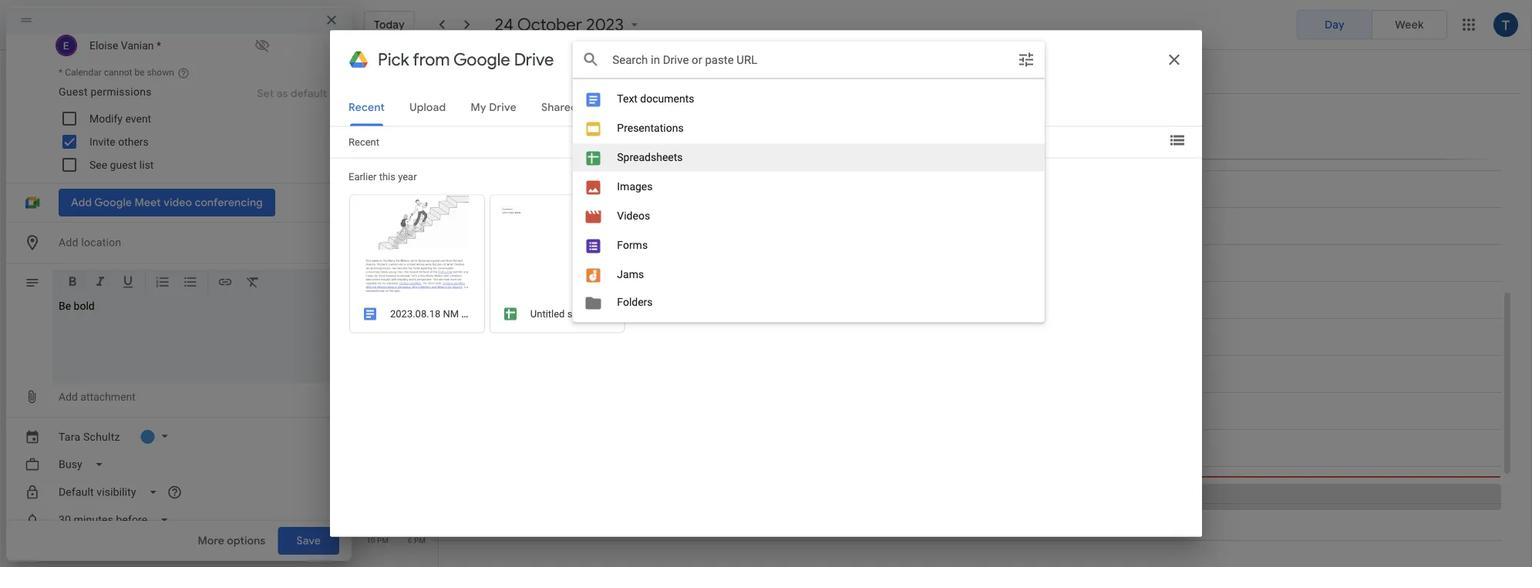 Task type: locate. For each thing, give the bounding box(es) containing it.
schultz
[[83, 431, 120, 443]]

12 right 4 pm
[[404, 314, 412, 323]]

6 pm
[[408, 536, 426, 545]]

6
[[408, 536, 412, 545]]

am for 11 am
[[414, 277, 426, 286]]

0 vertical spatial *
[[157, 39, 161, 52]]

bulleted list image
[[183, 275, 198, 293]]

pm
[[377, 166, 389, 175], [377, 240, 389, 249], [377, 277, 389, 286], [377, 314, 389, 323], [414, 314, 426, 323], [377, 536, 389, 545], [414, 536, 426, 545]]

insert link image
[[217, 275, 233, 293]]

4
[[371, 314, 375, 323]]

formatting options toolbar
[[52, 269, 333, 302]]

1 vertical spatial *
[[59, 67, 63, 78]]

day
[[1325, 18, 1345, 31]]

guest permissions
[[59, 85, 152, 98]]

3
[[371, 277, 375, 286]]

pm down 11 am
[[414, 314, 426, 323]]

2 pm
[[371, 240, 389, 249]]

shown
[[147, 67, 174, 78]]

* left the calendar
[[59, 67, 63, 78]]

0 vertical spatial 12
[[367, 166, 375, 175]]

* inside eloise vanian tree item
[[157, 39, 161, 52]]

column header
[[438, 94, 1502, 159]]

12 pm right 4 pm
[[404, 314, 426, 323]]

eloise vanian tree item
[[52, 33, 333, 58]]

12 pm
[[367, 166, 389, 175], [404, 314, 426, 323]]

today button
[[364, 11, 415, 39]]

add
[[59, 391, 78, 404]]

10 right "2 pm"
[[403, 240, 412, 249]]

am right 9 on the left top of the page
[[414, 203, 426, 212]]

am right 8
[[414, 166, 426, 175]]

be
[[59, 300, 71, 313]]

column header inside grid
[[438, 94, 1502, 159]]

1 horizontal spatial 12
[[404, 314, 412, 323]]

tara
[[59, 431, 80, 443]]

remove formatting image
[[245, 275, 261, 293]]

10 left 6
[[367, 536, 375, 545]]

Day radio
[[1297, 10, 1373, 39]]

12
[[367, 166, 375, 175], [404, 314, 412, 323]]

11 am
[[403, 277, 426, 286]]

* right vanian
[[157, 39, 161, 52]]

0 horizontal spatial 12
[[367, 166, 375, 175]]

1 vertical spatial 10
[[367, 536, 375, 545]]

attachment
[[81, 391, 136, 404]]

am right 11
[[414, 277, 426, 286]]

12 down gmt+00
[[367, 166, 375, 175]]

gmt+00
[[359, 147, 389, 156]]

3 am from the top
[[414, 240, 426, 249]]

24
[[495, 14, 514, 35]]

pm right 2
[[377, 240, 389, 249]]

am down 9 am
[[414, 240, 426, 249]]

invite
[[89, 135, 115, 148]]

8
[[408, 166, 412, 175]]

am
[[414, 166, 426, 175], [414, 203, 426, 212], [414, 240, 426, 249], [414, 277, 426, 286]]

0 vertical spatial 12 pm
[[367, 166, 389, 175]]

week
[[1395, 18, 1424, 31]]

1 horizontal spatial *
[[157, 39, 161, 52]]

grid
[[358, 94, 1514, 568]]

9 am
[[408, 203, 426, 212]]

pm right "3"
[[377, 277, 389, 286]]

0 horizontal spatial 12 pm
[[367, 166, 389, 175]]

10 pm
[[367, 536, 389, 545]]

guest
[[59, 85, 88, 98]]

* calendar cannot be shown
[[59, 67, 174, 78]]

1 horizontal spatial 10
[[403, 240, 412, 249]]

be
[[135, 67, 145, 78]]

2 am from the top
[[414, 203, 426, 212]]

Week radio
[[1372, 10, 1448, 39]]

bold
[[74, 300, 95, 313]]

group
[[52, 79, 333, 177]]

11
[[403, 277, 412, 286]]

modify event
[[89, 112, 151, 125]]

0 horizontal spatial 10
[[367, 536, 375, 545]]

option group
[[1297, 10, 1448, 39]]

10
[[403, 240, 412, 249], [367, 536, 375, 545]]

4 am from the top
[[414, 277, 426, 286]]

1 am from the top
[[414, 166, 426, 175]]

*
[[157, 39, 161, 52], [59, 67, 63, 78]]

12 pm down gmt+00
[[367, 166, 389, 175]]

1 horizontal spatial 12 pm
[[404, 314, 426, 323]]

grid containing gmt+00
[[358, 94, 1514, 568]]

invite others
[[89, 135, 149, 148]]

0 horizontal spatial *
[[59, 67, 63, 78]]

10 for 10 am
[[403, 240, 412, 249]]

0 vertical spatial 10
[[403, 240, 412, 249]]

group containing guest permissions
[[52, 79, 333, 177]]

pm left 6
[[377, 536, 389, 545]]

add attachment
[[59, 391, 136, 404]]



Task type: vqa. For each thing, say whether or not it's contained in the screenshot.
search box
no



Task type: describe. For each thing, give the bounding box(es) containing it.
guest
[[110, 158, 137, 171]]

pm right 4
[[377, 314, 389, 323]]

8 am
[[408, 166, 426, 175]]

event
[[125, 112, 151, 125]]

10 am
[[403, 240, 426, 249]]

see guest list
[[89, 158, 154, 171]]

add attachment button
[[52, 383, 142, 411]]

tara schultz
[[59, 431, 120, 443]]

october
[[518, 14, 582, 35]]

2023
[[586, 14, 624, 35]]

today
[[374, 18, 405, 31]]

numbered list image
[[155, 275, 170, 293]]

see
[[89, 158, 107, 171]]

pm down gmt+00
[[377, 166, 389, 175]]

pm right 6
[[414, 536, 426, 545]]

2
[[371, 240, 375, 249]]

10 for 10 pm
[[367, 536, 375, 545]]

3 pm
[[371, 277, 389, 286]]

cannot
[[104, 67, 132, 78]]

eloise vanian *
[[89, 39, 161, 52]]

am for 8 am
[[414, 166, 426, 175]]

eloise
[[89, 39, 118, 52]]

am for 10 am
[[414, 240, 426, 249]]

modify
[[89, 112, 123, 125]]

vanian
[[121, 39, 154, 52]]

underline image
[[120, 275, 136, 293]]

permissions
[[91, 85, 152, 98]]

be bold
[[59, 300, 95, 313]]

4 pm
[[371, 314, 389, 323]]

Description text field
[[59, 300, 327, 377]]

am for 9 am
[[414, 203, 426, 212]]

24 october 2023 button
[[489, 14, 649, 35]]

9
[[408, 203, 412, 212]]

1 vertical spatial 12 pm
[[404, 314, 426, 323]]

bold image
[[65, 275, 80, 293]]

italic image
[[93, 275, 108, 293]]

24 october 2023
[[495, 14, 624, 35]]

1 vertical spatial 12
[[404, 314, 412, 323]]

others
[[118, 135, 149, 148]]

list
[[139, 158, 154, 171]]

option group containing day
[[1297, 10, 1448, 39]]

calendar
[[65, 67, 102, 78]]



